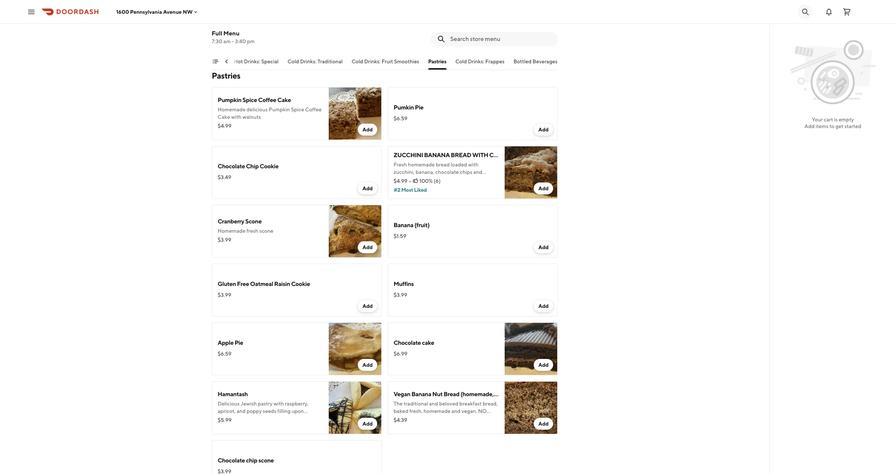 Task type: describe. For each thing, give the bounding box(es) containing it.
baked
[[394, 409, 409, 415]]

cold drinks: frappes
[[456, 59, 505, 65]]

and up walnuts!
[[452, 409, 461, 415]]

homemade inside cranberry scone homemade fresh scone $3.99
[[218, 228, 246, 234]]

pumkin pie
[[394, 104, 424, 111]]

frappes
[[486, 59, 505, 65]]

no
[[479, 409, 487, 415]]

walnuts!
[[440, 416, 460, 422]]

breakfast
[[460, 401, 482, 407]]

add inside your cart is empty add items to get started
[[805, 123, 815, 129]]

3:40
[[235, 38, 246, 44]]

cold drinks: traditional button
[[288, 58, 343, 70]]

scone inside cranberry scone homemade fresh scone $3.99
[[260, 228, 274, 234]]

walnuts)
[[519, 391, 541, 398]]

show menu categories image
[[213, 59, 219, 65]]

cold drinks: fruit smoothies button
[[352, 58, 420, 70]]

1 vertical spatial coffee
[[305, 107, 322, 113]]

with
[[473, 152, 489, 159]]

zucchini
[[394, 152, 423, 159]]

$5.99
[[218, 418, 232, 424]]

get
[[836, 123, 844, 129]]

hot drinks: special button
[[234, 58, 279, 70]]

strawberry smoothie image
[[329, 0, 382, 49]]

chips
[[528, 152, 546, 159]]

apple pie
[[218, 340, 243, 347]]

pumkin
[[394, 104, 414, 111]]

raspberry,
[[285, 401, 309, 407]]

menu
[[224, 30, 240, 37]]

beloved
[[440, 401, 459, 407]]

and down nut on the left bottom of the page
[[430, 401, 438, 407]]

cart
[[825, 117, 834, 123]]

raisin
[[274, 281, 290, 288]]

1 horizontal spatial cookie
[[291, 281, 310, 288]]

avenue
[[163, 9, 182, 15]]

-
[[232, 38, 234, 44]]

homemade inside vegan banana nut bread (homemade, contains walnuts) the traditional and beloved breakfast bread, baked fresh, homemade and vegan. no artificials. contains  walnuts!
[[424, 409, 451, 415]]

fresh,
[[410, 409, 423, 415]]

bread,
[[483, 401, 498, 407]]

poppy
[[247, 409, 262, 415]]

beverages
[[533, 59, 558, 65]]

bottled
[[514, 59, 532, 65]]

pie for pumkin pie
[[415, 104, 424, 111]]

jewish
[[241, 401, 257, 407]]

bottled beverages button
[[514, 58, 558, 70]]

walnuts inside pumpkin spice coffee cake homemade delicious pumpkin spice coffee cake with walnuts $4.99
[[243, 114, 261, 120]]

chocolate
[[436, 169, 459, 175]]

your
[[813, 117, 823, 123]]

$4.99 •
[[394, 178, 411, 184]]

drinks: for fruit
[[365, 59, 381, 65]]

pastry
[[258, 401, 273, 407]]

1 vertical spatial $4.99
[[394, 178, 408, 184]]

artificials.
[[394, 416, 416, 422]]

walnuts
[[561, 152, 591, 159]]

with inside hamantash delicious jewish pastry with raspberry, apricot, and poppy seeds filling upon availability.
[[274, 401, 284, 407]]

vegan
[[394, 391, 411, 398]]

cold drinks: frappes button
[[456, 58, 505, 70]]

cranberry scone homemade fresh scone $3.99
[[218, 218, 274, 243]]

gluten free oatmeal raisin cookie
[[218, 281, 310, 288]]

bread
[[451, 152, 472, 159]]

contains
[[495, 391, 518, 398]]

nw
[[183, 9, 193, 15]]

fresh
[[394, 162, 407, 168]]

contains
[[418, 416, 439, 422]]

(fruit)
[[415, 222, 430, 229]]

full menu 7:30 am - 3:40 pm
[[212, 30, 255, 44]]

and inside hamantash delicious jewish pastry with raspberry, apricot, and poppy seeds filling upon availability.
[[237, 409, 246, 415]]

chocolate chip cookie
[[218, 163, 279, 170]]

$6.59 for apple pie
[[218, 351, 232, 357]]

drinks: for frappes
[[468, 59, 485, 65]]

cake
[[422, 340, 435, 347]]

gluten
[[218, 281, 236, 288]]

smoothies
[[394, 59, 420, 65]]

banana inside vegan banana nut bread (homemade, contains walnuts) the traditional and beloved breakfast bread, baked fresh, homemade and vegan. no artificials. contains  walnuts!
[[412, 391, 432, 398]]

hamantash image
[[329, 382, 382, 435]]

0 horizontal spatial cookie
[[260, 163, 279, 170]]

1600
[[116, 9, 129, 15]]

cold for cold drinks: fruit smoothies
[[352, 59, 364, 65]]

banana,
[[416, 169, 435, 175]]

$3.49
[[218, 175, 232, 181]]

$3.99 for muffins
[[394, 292, 408, 298]]

$1.59
[[394, 234, 407, 240]]

zucchini banana bread with chocolate chips and walnuts image
[[505, 146, 558, 199]]

1600 pennsylvania avenue nw
[[116, 9, 193, 15]]

1 vertical spatial scone
[[259, 458, 274, 465]]

1 vertical spatial pastries
[[212, 71, 241, 81]]

chocolate cake image
[[505, 323, 558, 376]]

and inside "zucchini banana bread with chocolate chips and walnuts fresh homemade bread loaded with zucchini, banana, chocolate chips and walnuts"
[[474, 169, 483, 175]]

homemade inside "zucchini banana bread with chocolate chips and walnuts fresh homemade bread loaded with zucchini, banana, chocolate chips and walnuts"
[[408, 162, 435, 168]]

chip
[[246, 163, 259, 170]]

0 vertical spatial cake
[[278, 97, 291, 104]]

delicious
[[247, 107, 268, 113]]

items
[[816, 123, 829, 129]]

free
[[237, 281, 249, 288]]

0 horizontal spatial spice
[[243, 97, 257, 104]]

upon
[[292, 409, 304, 415]]

empty
[[839, 117, 855, 123]]

delicious
[[218, 401, 240, 407]]

$3.99 for gluten free oatmeal raisin cookie
[[218, 292, 232, 298]]

with inside pumpkin spice coffee cake homemade delicious pumpkin spice coffee cake with walnuts $4.99
[[231, 114, 242, 120]]

zucchini banana bread with chocolate chips and walnuts fresh homemade bread loaded with zucchini, banana, chocolate chips and walnuts
[[394, 152, 591, 183]]

chocolate cake
[[394, 340, 435, 347]]

16
[[218, 19, 223, 25]]

liked
[[414, 187, 427, 193]]

bread
[[444, 391, 460, 398]]



Task type: vqa. For each thing, say whether or not it's contained in the screenshot.


Task type: locate. For each thing, give the bounding box(es) containing it.
hot
[[234, 59, 243, 65]]

scone right the fresh
[[260, 228, 274, 234]]

cranberry scone image
[[329, 205, 382, 258]]

0 horizontal spatial $6.59
[[218, 351, 232, 357]]

1 horizontal spatial cold
[[352, 59, 364, 65]]

0 vertical spatial pumpkin
[[218, 97, 242, 104]]

0 vertical spatial coffee
[[258, 97, 277, 104]]

and
[[547, 152, 560, 159]]

0 vertical spatial homemade
[[408, 162, 435, 168]]

(homemade,
[[461, 391, 494, 398]]

the
[[394, 401, 403, 407]]

1 horizontal spatial walnuts
[[394, 177, 412, 183]]

cold left frappes
[[456, 59, 467, 65]]

bread
[[436, 162, 450, 168]]

chocolate
[[218, 163, 245, 170], [394, 340, 421, 347], [218, 458, 245, 465]]

1 horizontal spatial $6.59
[[394, 116, 408, 122]]

0 horizontal spatial pastries
[[212, 71, 241, 81]]

1 horizontal spatial cake
[[278, 97, 291, 104]]

muffins
[[394, 281, 414, 288]]

0 vertical spatial spice
[[243, 97, 257, 104]]

cranberry
[[218, 218, 244, 225]]

$7.99
[[218, 28, 231, 34]]

banana up the "traditional"
[[412, 391, 432, 398]]

1 vertical spatial with
[[469, 162, 479, 168]]

notification bell image
[[825, 7, 834, 16]]

$4.39
[[394, 418, 408, 424]]

to
[[830, 123, 835, 129]]

and right the 'chips'
[[474, 169, 483, 175]]

$4.99 inside pumpkin spice coffee cake homemade delicious pumpkin spice coffee cake with walnuts $4.99
[[218, 123, 232, 129]]

drinks: right hot
[[244, 59, 261, 65]]

0 vertical spatial walnuts
[[243, 114, 261, 120]]

seeds
[[263, 409, 277, 415]]

apple pie image
[[329, 323, 382, 376]]

traditional
[[318, 59, 343, 65]]

pumpkin
[[218, 97, 242, 104], [269, 107, 290, 113]]

chip
[[246, 458, 258, 465]]

1 vertical spatial walnuts
[[394, 177, 412, 183]]

pie for apple pie
[[235, 340, 243, 347]]

scone right 'chip'
[[259, 458, 274, 465]]

apricot,
[[218, 409, 236, 415]]

1 homemade from the top
[[218, 107, 246, 113]]

cold drinks: fruit smoothies
[[352, 59, 420, 65]]

100% (6)
[[420, 178, 441, 184]]

2 cold from the left
[[352, 59, 364, 65]]

1 drinks: from the left
[[244, 59, 261, 65]]

cookie right raisin
[[291, 281, 310, 288]]

banana
[[424, 152, 450, 159]]

$3.99 inside cranberry scone homemade fresh scone $3.99
[[218, 237, 232, 243]]

chocolate
[[490, 152, 527, 159]]

chocolate left 'chip'
[[218, 458, 245, 465]]

1 vertical spatial chocolate
[[394, 340, 421, 347]]

chocolate for chocolate chip cookie
[[218, 163, 245, 170]]

chocolate for chocolate chip scone
[[218, 458, 245, 465]]

1 vertical spatial pie
[[235, 340, 243, 347]]

homemade down "cranberry"
[[218, 228, 246, 234]]

0 vertical spatial scone
[[260, 228, 274, 234]]

1 vertical spatial cake
[[218, 114, 230, 120]]

chocolate for chocolate cake
[[394, 340, 421, 347]]

#2 most liked
[[394, 187, 427, 193]]

hot drinks: special
[[234, 59, 279, 65]]

coffee
[[258, 97, 277, 104], [305, 107, 322, 113]]

1600 pennsylvania avenue nw button
[[116, 9, 199, 15]]

$3.99 down "cranberry"
[[218, 237, 232, 243]]

0 horizontal spatial pie
[[235, 340, 243, 347]]

homemade up banana,
[[408, 162, 435, 168]]

0 vertical spatial homemade
[[218, 107, 246, 113]]

drinks: inside 'button'
[[244, 59, 261, 65]]

0 horizontal spatial coffee
[[258, 97, 277, 104]]

1 vertical spatial $6.59
[[218, 351, 232, 357]]

drinks: left frappes
[[468, 59, 485, 65]]

0 vertical spatial pie
[[415, 104, 424, 111]]

cold for cold drinks: frappes
[[456, 59, 467, 65]]

1 horizontal spatial coffee
[[305, 107, 322, 113]]

1 horizontal spatial $4.99
[[394, 178, 408, 184]]

filling
[[278, 409, 291, 415]]

$6.59 for pumkin pie
[[394, 116, 408, 122]]

1 horizontal spatial pastries
[[429, 59, 447, 65]]

$3.99 down gluten
[[218, 292, 232, 298]]

16 oz $7.99
[[218, 19, 231, 34]]

zucchini,
[[394, 169, 415, 175]]

1 vertical spatial cookie
[[291, 281, 310, 288]]

special
[[262, 59, 279, 65]]

drinks: left traditional
[[300, 59, 317, 65]]

full
[[212, 30, 222, 37]]

1 vertical spatial homemade
[[218, 228, 246, 234]]

banana up $1.59
[[394, 222, 414, 229]]

3 cold from the left
[[456, 59, 467, 65]]

most
[[402, 187, 413, 193]]

cold right the special
[[288, 59, 299, 65]]

Item Search search field
[[451, 35, 552, 43]]

add
[[805, 123, 815, 129], [363, 127, 373, 133], [539, 127, 549, 133], [363, 186, 373, 192], [539, 186, 549, 192], [363, 245, 373, 251], [539, 245, 549, 251], [363, 304, 373, 310], [539, 304, 549, 310], [363, 363, 373, 369], [539, 363, 549, 369], [363, 422, 373, 428], [539, 422, 549, 428]]

pie right apple
[[235, 340, 243, 347]]

2 homemade from the top
[[218, 228, 246, 234]]

drinks: for special
[[244, 59, 261, 65]]

3 drinks: from the left
[[365, 59, 381, 65]]

drinks: for traditional
[[300, 59, 317, 65]]

7:30
[[212, 38, 223, 44]]

nut
[[433, 391, 443, 398]]

walnuts inside "zucchini banana bread with chocolate chips and walnuts fresh homemade bread loaded with zucchini, banana, chocolate chips and walnuts"
[[394, 177, 412, 183]]

chocolate up $3.49
[[218, 163, 245, 170]]

0 vertical spatial $6.59
[[394, 116, 408, 122]]

your cart is empty add items to get started
[[805, 117, 862, 129]]

and
[[474, 169, 483, 175], [430, 401, 438, 407], [237, 409, 246, 415], [452, 409, 461, 415]]

0 horizontal spatial cold
[[288, 59, 299, 65]]

2 horizontal spatial cold
[[456, 59, 467, 65]]

$6.59 down apple
[[218, 351, 232, 357]]

2 drinks: from the left
[[300, 59, 317, 65]]

#2
[[394, 187, 401, 193]]

0 items, open order cart image
[[843, 7, 852, 16]]

homemade inside pumpkin spice coffee cake homemade delicious pumpkin spice coffee cake with walnuts $4.99
[[218, 107, 246, 113]]

pennsylvania
[[130, 9, 162, 15]]

fruit
[[382, 59, 393, 65]]

hamantash delicious jewish pastry with raspberry, apricot, and poppy seeds filling upon availability.
[[218, 391, 309, 422]]

0 horizontal spatial walnuts
[[243, 114, 261, 120]]

walnuts
[[243, 114, 261, 120], [394, 177, 412, 183]]

0 horizontal spatial cake
[[218, 114, 230, 120]]

cookie right chip
[[260, 163, 279, 170]]

pumpkin spice coffee cake homemade delicious pumpkin spice coffee cake with walnuts $4.99
[[218, 97, 322, 129]]

2 vertical spatial with
[[274, 401, 284, 407]]

0 horizontal spatial $4.99
[[218, 123, 232, 129]]

pie right pumkin
[[415, 104, 424, 111]]

availability.
[[218, 416, 244, 422]]

loaded
[[451, 162, 468, 168]]

vegan banana nut bread (homemade, contains walnuts) the traditional and beloved breakfast bread, baked fresh, homemade and vegan. no artificials. contains  walnuts!
[[394, 391, 541, 422]]

0 vertical spatial with
[[231, 114, 242, 120]]

1 cold from the left
[[288, 59, 299, 65]]

1 vertical spatial homemade
[[424, 409, 451, 415]]

am
[[224, 38, 231, 44]]

cake
[[278, 97, 291, 104], [218, 114, 230, 120]]

1 horizontal spatial pumpkin
[[269, 107, 290, 113]]

0 vertical spatial $4.99
[[218, 123, 232, 129]]

walnuts down zucchini,
[[394, 177, 412, 183]]

$6.59
[[394, 116, 408, 122], [218, 351, 232, 357]]

homemade up contains
[[424, 409, 451, 415]]

0 vertical spatial banana
[[394, 222, 414, 229]]

started
[[845, 123, 862, 129]]

1 horizontal spatial with
[[274, 401, 284, 407]]

0 vertical spatial chocolate
[[218, 163, 245, 170]]

with inside "zucchini banana bread with chocolate chips and walnuts fresh homemade bread loaded with zucchini, banana, chocolate chips and walnuts"
[[469, 162, 479, 168]]

drinks: left the fruit
[[365, 59, 381, 65]]

walnuts down delicious
[[243, 114, 261, 120]]

pumpkin spice coffee cake image
[[329, 87, 382, 140]]

0 horizontal spatial with
[[231, 114, 242, 120]]

scone
[[260, 228, 274, 234], [259, 458, 274, 465]]

2 horizontal spatial with
[[469, 162, 479, 168]]

with
[[231, 114, 242, 120], [469, 162, 479, 168], [274, 401, 284, 407]]

1 horizontal spatial spice
[[291, 107, 304, 113]]

100%
[[420, 178, 433, 184]]

pm
[[247, 38, 255, 44]]

0 horizontal spatial pumpkin
[[218, 97, 242, 104]]

chocolate up $6.99
[[394, 340, 421, 347]]

cold right traditional
[[352, 59, 364, 65]]

4 drinks: from the left
[[468, 59, 485, 65]]

0 vertical spatial pastries
[[429, 59, 447, 65]]

scone
[[245, 218, 262, 225]]

homemade
[[408, 162, 435, 168], [424, 409, 451, 415]]

1 vertical spatial banana
[[412, 391, 432, 398]]

open menu image
[[27, 7, 36, 16]]

0 vertical spatial cookie
[[260, 163, 279, 170]]

2 vertical spatial chocolate
[[218, 458, 245, 465]]

apple
[[218, 340, 234, 347]]

$3.99 down muffins
[[394, 292, 408, 298]]

•
[[409, 178, 411, 184]]

cold for cold drinks: traditional
[[288, 59, 299, 65]]

pastries right smoothies
[[429, 59, 447, 65]]

1 vertical spatial pumpkin
[[269, 107, 290, 113]]

$6.59 down pumkin
[[394, 116, 408, 122]]

1 vertical spatial spice
[[291, 107, 304, 113]]

scroll menu navigation left image
[[224, 59, 230, 65]]

homemade left delicious
[[218, 107, 246, 113]]

$6.99
[[394, 351, 408, 357]]

1 horizontal spatial pie
[[415, 104, 424, 111]]

and down jewish
[[237, 409, 246, 415]]

pastries down scroll menu navigation left image
[[212, 71, 241, 81]]

banana (fruit)
[[394, 222, 430, 229]]

vegan banana nut bread (homemade, contains walnuts) image
[[505, 382, 558, 435]]

spice
[[243, 97, 257, 104], [291, 107, 304, 113]]

oz
[[224, 19, 230, 25]]



